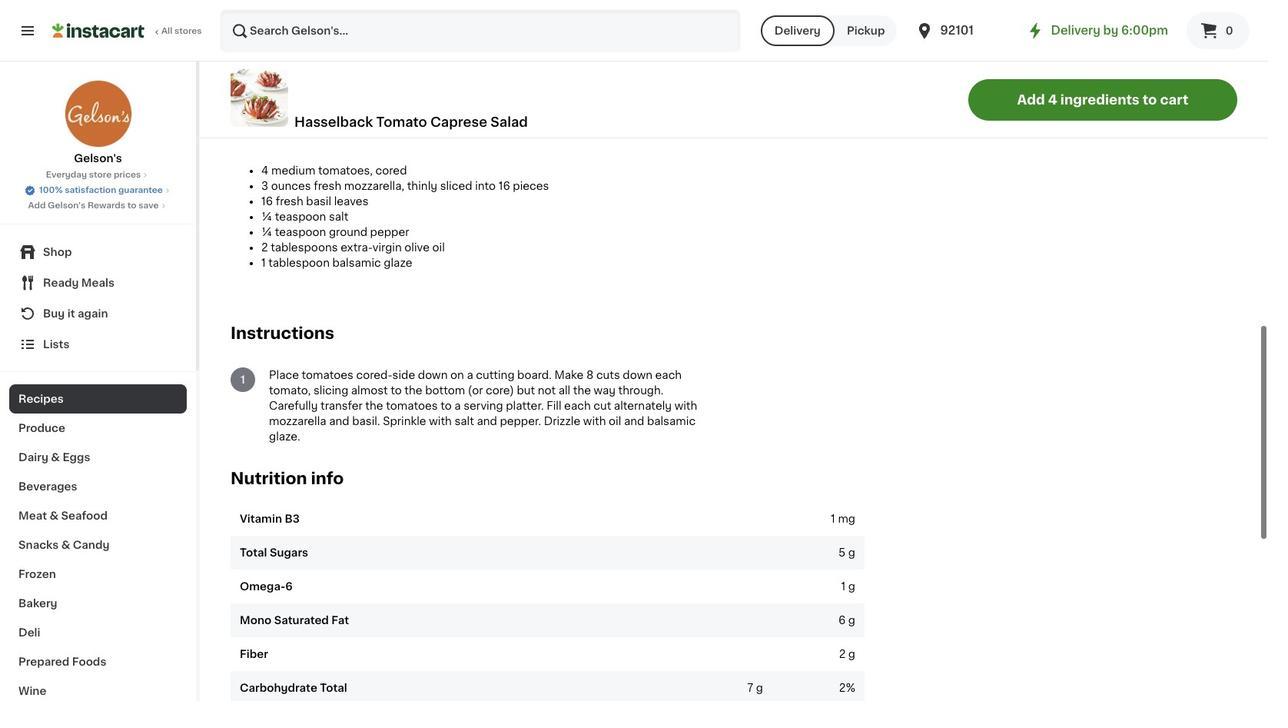 Task type: locate. For each thing, give the bounding box(es) containing it.
alternately
[[614, 400, 672, 411]]

delivery
[[1051, 25, 1101, 36], [775, 25, 821, 36]]

0 horizontal spatial 6
[[285, 581, 293, 592]]

1 horizontal spatial show
[[406, 44, 430, 53]]

pepper
[[406, 11, 445, 22]]

g for 6 g
[[848, 615, 856, 625]]

2 ¼ from the top
[[261, 227, 272, 237]]

show alternatives button down oil
[[580, 58, 713, 71]]

gelson's up store
[[74, 153, 122, 164]]

1 horizontal spatial alternatives
[[432, 44, 483, 53]]

pickup
[[847, 25, 885, 36]]

1 left place
[[241, 374, 245, 385]]

¼ down 3
[[261, 211, 272, 222]]

0 vertical spatial fresh
[[314, 181, 341, 191]]

rewards
[[88, 201, 125, 210]]

4 inside 'button'
[[1048, 93, 1058, 106]]

gelson's link
[[64, 80, 132, 166]]

1 left the "mg"
[[831, 513, 835, 524]]

g right 7
[[756, 682, 763, 693]]

add inside 'button'
[[1017, 93, 1045, 106]]

alternatives down grinder
[[432, 44, 483, 53]]

0 vertical spatial 2
[[261, 242, 268, 253]]

1 horizontal spatial salt
[[455, 416, 474, 426]]

0 vertical spatial oil
[[432, 242, 445, 253]]

show inside $2.29 show alternatives
[[231, 29, 255, 38]]

0 horizontal spatial show
[[231, 29, 255, 38]]

1 mg
[[831, 513, 856, 524]]

meat
[[18, 510, 47, 521]]

0 horizontal spatial alternatives
[[257, 29, 308, 38]]

2 vertical spatial alternatives
[[607, 60, 658, 68]]

1 vertical spatial teaspoon
[[275, 227, 326, 237]]

1 vertical spatial show alternatives button
[[406, 43, 538, 55]]

0 horizontal spatial down
[[418, 370, 448, 380]]

& left candy
[[61, 540, 70, 550]]

2 for 2 g
[[839, 649, 846, 659]]

pickup button
[[835, 15, 897, 46]]

0 horizontal spatial 16
[[261, 196, 273, 207]]

2 horizontal spatial alternatives
[[607, 60, 658, 68]]

1 vertical spatial total
[[320, 682, 347, 693]]

gelson's logo image
[[64, 80, 132, 148]]

wine
[[18, 686, 46, 696]]

salt down serving
[[455, 416, 474, 426]]

place tomatoes cored-side down on a cutting board. make 8 cuts down each tomato, slicing almost to the bottom (or core) but not all the way through. carefully transfer the tomatoes to a serving platter. fill each cut alternately with mozzarella and basil. sprinkle with salt and pepper. drizzle with oil and balsamic glaze.
[[269, 370, 697, 442]]

2 horizontal spatial the
[[573, 385, 591, 396]]

shop
[[43, 247, 72, 258]]

with down cut
[[583, 416, 606, 426]]

buy it again link
[[9, 298, 187, 329]]

1 vertical spatial 2
[[839, 649, 846, 659]]

balsamic inside place tomatoes cored-side down on a cutting board. make 8 cuts down each tomato, slicing almost to the bottom (or core) but not all the way through. carefully transfer the tomatoes to a serving platter. fill each cut alternately with mozzarella and basil. sprinkle with salt and pepper. drizzle with oil and balsamic glaze.
[[647, 416, 696, 426]]

2 horizontal spatial show alternatives button
[[580, 58, 713, 71]]

%
[[846, 682, 856, 693]]

show down pepper
[[406, 44, 430, 53]]

2 vertical spatial show alternatives button
[[580, 58, 713, 71]]

2 down 2 g
[[839, 682, 846, 693]]

through.
[[618, 385, 664, 396]]

0 vertical spatial 4
[[1048, 93, 1058, 106]]

oil down cut
[[609, 416, 621, 426]]

the down 8
[[573, 385, 591, 396]]

total right carbohydrate
[[320, 682, 347, 693]]

produce
[[18, 423, 65, 434]]

fresh up basil
[[314, 181, 341, 191]]

¼
[[261, 211, 272, 222], [261, 227, 272, 237]]

buy it again
[[43, 308, 108, 319]]

2 left tablespoons
[[261, 242, 268, 253]]

1 left tablespoon
[[261, 257, 266, 268]]

show down $2.29
[[231, 29, 255, 38]]

1
[[261, 257, 266, 268], [241, 374, 245, 385], [831, 513, 835, 524], [841, 581, 846, 592]]

0 horizontal spatial total
[[240, 547, 267, 558]]

1 horizontal spatial fresh
[[314, 181, 341, 191]]

2 horizontal spatial and
[[624, 416, 644, 426]]

to left the cart
[[1143, 93, 1157, 106]]

0 vertical spatial ¼
[[261, 211, 272, 222]]

0 horizontal spatial salt
[[329, 211, 348, 222]]

fiber
[[240, 649, 268, 659]]

extra
[[625, 11, 653, 22]]

recipes link
[[9, 384, 187, 414]]

place
[[269, 370, 299, 380]]

delivery left pickup button
[[775, 25, 821, 36]]

ready meals button
[[9, 267, 187, 298]]

6
[[285, 581, 293, 592], [839, 615, 846, 625]]

0 horizontal spatial with
[[429, 416, 452, 426]]

& inside "link"
[[51, 452, 60, 463]]

1 vertical spatial salt
[[455, 416, 474, 426]]

tomatoes up slicing at the left bottom of page
[[302, 370, 354, 380]]

sliced
[[440, 181, 472, 191]]

0 vertical spatial &
[[51, 452, 60, 463]]

bertolli cold extracted original extra virgin olive oil $10.99 show alternatives
[[580, 0, 702, 68]]

1 down 5
[[841, 581, 846, 592]]

7
[[747, 682, 753, 693]]

2 horizontal spatial with
[[675, 400, 697, 411]]

1 vertical spatial fresh
[[276, 196, 303, 207]]

show down $10.99
[[580, 60, 604, 68]]

0 horizontal spatial balsamic
[[332, 257, 381, 268]]

show alternatives button down grinder
[[406, 43, 538, 55]]

0 vertical spatial add
[[1017, 93, 1045, 106]]

balsamic down extra-
[[332, 257, 381, 268]]

each up through.
[[655, 370, 682, 380]]

delivery for delivery
[[775, 25, 821, 36]]

teaspoon down basil
[[275, 211, 326, 222]]

alternatives
[[257, 29, 308, 38], [432, 44, 483, 53], [607, 60, 658, 68]]

1 vertical spatial a
[[455, 400, 461, 411]]

1 horizontal spatial show alternatives button
[[406, 43, 538, 55]]

& inside 'link'
[[50, 510, 59, 521]]

1 for 1
[[241, 374, 245, 385]]

tomato,
[[269, 385, 311, 396]]

1 vertical spatial ¼
[[261, 227, 272, 237]]

candy
[[73, 540, 110, 550]]

alternatives down $2.29
[[257, 29, 308, 38]]

add left 'ingredients'
[[1017, 93, 1045, 106]]

2 vertical spatial show
[[580, 60, 604, 68]]

teaspoon
[[275, 211, 326, 222], [275, 227, 326, 237]]

glaze
[[384, 257, 412, 268]]

1 vertical spatial oil
[[609, 416, 621, 426]]

1 vertical spatial add
[[28, 201, 46, 210]]

0 vertical spatial teaspoon
[[275, 211, 326, 222]]

1 vertical spatial show
[[406, 44, 430, 53]]

0 horizontal spatial and
[[329, 416, 349, 426]]

g down 5 g
[[848, 581, 856, 592]]

save
[[139, 201, 159, 210]]

teaspoon up tablespoons
[[275, 227, 326, 237]]

& right meat
[[50, 510, 59, 521]]

0 horizontal spatial each
[[564, 400, 591, 411]]

dairy & eggs
[[18, 452, 90, 463]]

1 horizontal spatial 4
[[1048, 93, 1058, 106]]

with down bottom at the bottom left of page
[[429, 416, 452, 426]]

1 horizontal spatial add
[[1017, 93, 1045, 106]]

fresh
[[314, 181, 341, 191], [276, 196, 303, 207]]

0 horizontal spatial oil
[[432, 242, 445, 253]]

transfer
[[321, 400, 363, 411]]

2 down 6 g
[[839, 649, 846, 659]]

a right "on"
[[467, 370, 473, 380]]

all
[[559, 385, 571, 396]]

grinder
[[447, 11, 488, 22]]

instructions
[[231, 325, 334, 341]]

with right the alternately
[[675, 400, 697, 411]]

92101 button
[[916, 9, 1008, 52]]

4 up 3
[[261, 165, 269, 176]]

delivery by 6:00pm link
[[1026, 22, 1168, 40]]

0 horizontal spatial delivery
[[775, 25, 821, 36]]

1 horizontal spatial oil
[[609, 416, 621, 426]]

add down 100%
[[28, 201, 46, 210]]

cored
[[376, 165, 407, 176]]

1 vertical spatial balsamic
[[647, 416, 696, 426]]

cold
[[622, 0, 647, 7]]

6 up 2 g
[[839, 615, 846, 625]]

to down bottom at the bottom left of page
[[441, 400, 452, 411]]

1 teaspoon from the top
[[275, 211, 326, 222]]

cutting
[[476, 370, 515, 380]]

cuts
[[596, 370, 620, 380]]

4
[[1048, 93, 1058, 106], [261, 165, 269, 176]]

0 vertical spatial 16
[[499, 181, 510, 191]]

0 horizontal spatial tomatoes
[[302, 370, 354, 380]]

prepared foods
[[18, 656, 106, 667]]

frozen link
[[9, 560, 187, 589]]

fresh down the ounces at left top
[[276, 196, 303, 207]]

4 left 'ingredients'
[[1048, 93, 1058, 106]]

produce link
[[9, 414, 187, 443]]

sugars
[[270, 547, 308, 558]]

0 vertical spatial salt
[[329, 211, 348, 222]]

1 horizontal spatial down
[[623, 370, 653, 380]]

1 horizontal spatial balsamic
[[647, 416, 696, 426]]

g up %
[[848, 649, 856, 659]]

16 right "into"
[[499, 181, 510, 191]]

gelson's down 100%
[[48, 201, 86, 210]]

0 vertical spatial show
[[231, 29, 255, 38]]

to
[[1143, 93, 1157, 106], [127, 201, 137, 210], [391, 385, 402, 396], [441, 400, 452, 411]]

show alternatives button down $2.29
[[231, 28, 363, 40]]

show
[[231, 29, 255, 38], [406, 44, 430, 53], [580, 60, 604, 68]]

a down bottom at the bottom left of page
[[455, 400, 461, 411]]

extra-
[[341, 242, 373, 253]]

snacks & candy link
[[9, 530, 187, 560]]

16 down 3
[[261, 196, 273, 207]]

service type group
[[761, 15, 897, 46]]

tomatoes
[[302, 370, 354, 380], [386, 400, 438, 411]]

original
[[580, 11, 622, 22]]

salt
[[329, 211, 348, 222], [455, 416, 474, 426]]

total down vitamin
[[240, 547, 267, 558]]

to left save
[[127, 201, 137, 210]]

2 vertical spatial &
[[61, 540, 70, 550]]

0 horizontal spatial add
[[28, 201, 46, 210]]

None search field
[[220, 9, 741, 52]]

0 vertical spatial balsamic
[[332, 257, 381, 268]]

1 vertical spatial &
[[50, 510, 59, 521]]

salt inside 4 medium tomatoes, cored 3 ounces fresh mozzarella, thinly sliced into 16 pieces 16 fresh basil leaves ¼ teaspoon salt ¼ teaspoon ground pepper 2 tablespoons extra-virgin olive oil 1 tablespoon balsamic glaze
[[329, 211, 348, 222]]

g down 1 g
[[848, 615, 856, 625]]

1 horizontal spatial delivery
[[1051, 25, 1101, 36]]

vitamin
[[240, 513, 282, 524]]

wine link
[[9, 676, 187, 701]]

frozen
[[18, 569, 56, 580]]

tomatoes up sprinkle
[[386, 400, 438, 411]]

bertolli
[[580, 0, 619, 7]]

and down the alternately
[[624, 416, 644, 426]]

show alternatives button for $10.99
[[580, 58, 713, 71]]

1 horizontal spatial 16
[[499, 181, 510, 191]]

1 vertical spatial alternatives
[[432, 44, 483, 53]]

0 vertical spatial alternatives
[[257, 29, 308, 38]]

ingredients
[[231, 108, 329, 124]]

the down "side"
[[405, 385, 422, 396]]

delivery inside button
[[775, 25, 821, 36]]

into
[[475, 181, 496, 191]]

delivery left by
[[1051, 25, 1101, 36]]

vitamin b3
[[240, 513, 300, 524]]

delivery by 6:00pm
[[1051, 25, 1168, 36]]

1 horizontal spatial and
[[477, 416, 497, 426]]

down up bottom at the bottom left of page
[[418, 370, 448, 380]]

& for snacks
[[61, 540, 70, 550]]

meals
[[81, 277, 115, 288]]

1 horizontal spatial tomatoes
[[386, 400, 438, 411]]

¼ up tablespoons
[[261, 227, 272, 237]]

bottom
[[425, 385, 465, 396]]

6 down sugars
[[285, 581, 293, 592]]

1 vertical spatial gelson's
[[48, 201, 86, 210]]

olive
[[405, 242, 430, 253]]

1 horizontal spatial with
[[583, 416, 606, 426]]

and down serving
[[477, 416, 497, 426]]

medium
[[271, 165, 315, 176]]

balsamic down the alternately
[[647, 416, 696, 426]]

on
[[450, 370, 464, 380]]

0 vertical spatial a
[[467, 370, 473, 380]]

dairy
[[18, 452, 48, 463]]

hasselback
[[294, 116, 373, 128]]

2 vertical spatial 2
[[839, 682, 846, 693]]

alternatives inside bertolli cold extracted original extra virgin olive oil $10.99 show alternatives
[[607, 60, 658, 68]]

bakery
[[18, 598, 57, 609]]

0 horizontal spatial 4
[[261, 165, 269, 176]]

saturated
[[274, 615, 329, 625]]

1 vertical spatial 4
[[261, 165, 269, 176]]

core)
[[486, 385, 514, 396]]

alternatives down oil
[[607, 60, 658, 68]]

the down almost
[[365, 400, 383, 411]]

2 and from the left
[[477, 416, 497, 426]]

1 down from the left
[[418, 370, 448, 380]]

1 vertical spatial 6
[[839, 615, 846, 625]]

each down all
[[564, 400, 591, 411]]

0 horizontal spatial a
[[455, 400, 461, 411]]

add for add 4 ingredients to cart
[[1017, 93, 1045, 106]]

g right 5
[[848, 547, 856, 558]]

1 vertical spatial each
[[564, 400, 591, 411]]

& left eggs at the bottom left of the page
[[51, 452, 60, 463]]

platter.
[[506, 400, 544, 411]]

0 vertical spatial show alternatives button
[[231, 28, 363, 40]]

0 vertical spatial each
[[655, 370, 682, 380]]

oil right olive
[[432, 242, 445, 253]]

oil inside place tomatoes cored-side down on a cutting board. make 8 cuts down each tomato, slicing almost to the bottom (or core) but not all the way through. carefully transfer the tomatoes to a serving platter. fill each cut alternately with mozzarella and basil. sprinkle with salt and pepper. drizzle with oil and balsamic glaze.
[[609, 416, 621, 426]]

omega-
[[240, 581, 285, 592]]

1 vertical spatial 16
[[261, 196, 273, 207]]

2 horizontal spatial show
[[580, 60, 604, 68]]

sprinkle
[[383, 416, 426, 426]]

salt up ground
[[329, 211, 348, 222]]

mono saturated fat
[[240, 615, 349, 625]]

and down transfer
[[329, 416, 349, 426]]

0 horizontal spatial show alternatives button
[[231, 28, 363, 40]]

2
[[261, 242, 268, 253], [839, 649, 846, 659], [839, 682, 846, 693]]

down up through.
[[623, 370, 653, 380]]



Task type: describe. For each thing, give the bounding box(es) containing it.
store
[[89, 171, 112, 179]]

tablespoons
[[271, 242, 338, 253]]

0 horizontal spatial fresh
[[276, 196, 303, 207]]

basil
[[306, 196, 331, 207]]

mozzarella,
[[344, 181, 404, 191]]

to inside 'button'
[[1143, 93, 1157, 106]]

oil inside 4 medium tomatoes, cored 3 ounces fresh mozzarella, thinly sliced into 16 pieces 16 fresh basil leaves ¼ teaspoon salt ¼ teaspoon ground pepper 2 tablespoons extra-virgin olive oil 1 tablespoon balsamic glaze
[[432, 242, 445, 253]]

ground
[[329, 227, 367, 237]]

slicing
[[314, 385, 348, 396]]

1 g
[[841, 581, 856, 592]]

1 and from the left
[[329, 416, 349, 426]]

caprese
[[430, 116, 487, 128]]

2 for 2 %
[[839, 682, 846, 693]]

1 for 1 mg
[[831, 513, 835, 524]]

1 ¼ from the top
[[261, 211, 272, 222]]

g for 7 g
[[756, 682, 763, 693]]

balsamic inside 4 medium tomatoes, cored 3 ounces fresh mozzarella, thinly sliced into 16 pieces 16 fresh basil leaves ¼ teaspoon salt ¼ teaspoon ground pepper 2 tablespoons extra-virgin olive oil 1 tablespoon balsamic glaze
[[332, 257, 381, 268]]

fat
[[332, 615, 349, 625]]

tomato
[[376, 116, 427, 128]]

carbohydrate
[[240, 682, 317, 693]]

pieces
[[513, 181, 549, 191]]

bakery link
[[9, 589, 187, 618]]

eggs
[[63, 452, 90, 463]]

instacart logo image
[[52, 22, 145, 40]]

1 horizontal spatial each
[[655, 370, 682, 380]]

mozzarella
[[269, 416, 326, 426]]

drizzle
[[544, 416, 581, 426]]

mg
[[838, 513, 856, 524]]

1 horizontal spatial the
[[405, 385, 422, 396]]

snacks
[[18, 540, 59, 550]]

black
[[477, 0, 507, 7]]

all stores
[[161, 27, 202, 35]]

& for dairy
[[51, 452, 60, 463]]

extracted
[[650, 0, 702, 7]]

4 medium tomatoes, cored 3 ounces fresh mozzarella, thinly sliced into 16 pieces 16 fresh basil leaves ¼ teaspoon salt ¼ teaspoon ground pepper 2 tablespoons extra-virgin olive oil 1 tablespoon balsamic glaze
[[261, 165, 549, 268]]

board.
[[517, 370, 552, 380]]

0 vertical spatial total
[[240, 547, 267, 558]]

1 horizontal spatial total
[[320, 682, 347, 693]]

by
[[1103, 25, 1119, 36]]

g for 2 g
[[848, 649, 856, 659]]

& for meat
[[50, 510, 59, 521]]

1 horizontal spatial a
[[467, 370, 473, 380]]

2 inside 4 medium tomatoes, cored 3 ounces fresh mozzarella, thinly sliced into 16 pieces 16 fresh basil leaves ¼ teaspoon salt ¼ teaspoon ground pepper 2 tablespoons extra-virgin olive oil 1 tablespoon balsamic glaze
[[261, 242, 268, 253]]

2 %
[[839, 682, 856, 693]]

seafood
[[61, 510, 108, 521]]

2 down from the left
[[623, 370, 653, 380]]

0 vertical spatial 6
[[285, 581, 293, 592]]

g for 1 g
[[848, 581, 856, 592]]

glaze.
[[269, 431, 300, 442]]

nutrition
[[231, 471, 307, 487]]

100% satisfaction guarantee
[[39, 186, 163, 194]]

2 teaspoon from the top
[[275, 227, 326, 237]]

b3
[[285, 513, 300, 524]]

olive
[[580, 27, 608, 38]]

beverages
[[18, 481, 77, 492]]

g for 5 g
[[848, 547, 856, 558]]

buy
[[43, 308, 65, 319]]

92101
[[940, 25, 974, 36]]

alternatives inside $2.29 show alternatives
[[257, 29, 308, 38]]

nutrition info
[[231, 471, 344, 487]]

show alternatives button for $2.29
[[231, 28, 363, 40]]

show inside bertolli cold extracted original extra virgin olive oil $10.99 show alternatives
[[580, 60, 604, 68]]

shop link
[[9, 237, 187, 267]]

1 horizontal spatial 6
[[839, 615, 846, 625]]

virgin
[[656, 11, 686, 22]]

100% satisfaction guarantee button
[[24, 181, 172, 197]]

virgin
[[373, 242, 402, 253]]

1 for 1 g
[[841, 581, 846, 592]]

1 inside 4 medium tomatoes, cored 3 ounces fresh mozzarella, thinly sliced into 16 pieces 16 fresh basil leaves ¼ teaspoon salt ¼ teaspoon ground pepper 2 tablespoons extra-virgin olive oil 1 tablespoon balsamic glaze
[[261, 257, 266, 268]]

side
[[392, 370, 415, 380]]

deli link
[[9, 618, 187, 647]]

0 vertical spatial gelson's
[[74, 153, 122, 164]]

Search field
[[221, 11, 739, 51]]

ready meals
[[43, 277, 115, 288]]

stores
[[174, 27, 202, 35]]

add 4 ingredients to cart
[[1017, 93, 1189, 106]]

0 button
[[1187, 12, 1250, 49]]

0
[[1226, 25, 1233, 36]]

dairy & eggs link
[[9, 443, 187, 472]]

delivery for delivery by 6:00pm
[[1051, 25, 1101, 36]]

mono
[[240, 615, 272, 625]]

pepper.
[[500, 416, 541, 426]]

$2.29
[[231, 11, 262, 22]]

basil.
[[352, 416, 380, 426]]

salt inside place tomatoes cored-side down on a cutting board. make 8 cuts down each tomato, slicing almost to the bottom (or core) but not all the way through. carefully transfer the tomatoes to a serving platter. fill each cut alternately with mozzarella and basil. sprinkle with salt and pepper. drizzle with oil and balsamic glaze.
[[455, 416, 474, 426]]

3 and from the left
[[624, 416, 644, 426]]

serving
[[464, 400, 503, 411]]

info
[[311, 471, 344, 487]]

total sugars
[[240, 547, 308, 558]]

meat & seafood
[[18, 510, 108, 521]]

add for add gelson's rewards to save
[[28, 201, 46, 210]]

carbohydrate total
[[240, 682, 347, 693]]

5
[[839, 547, 846, 558]]

0 horizontal spatial the
[[365, 400, 383, 411]]

ready meals link
[[9, 267, 187, 298]]

8
[[586, 370, 594, 380]]

oil
[[611, 27, 626, 38]]

make
[[555, 370, 584, 380]]

6:00pm
[[1121, 25, 1168, 36]]

all
[[161, 27, 172, 35]]

4 inside 4 medium tomatoes, cored 3 ounces fresh mozzarella, thinly sliced into 16 pieces 16 fresh basil leaves ¼ teaspoon salt ¼ teaspoon ground pepper 2 tablespoons extra-virgin olive oil 1 tablespoon balsamic glaze
[[261, 165, 269, 176]]

to down "side"
[[391, 385, 402, 396]]

everyday
[[46, 171, 87, 179]]

meat & seafood link
[[9, 501, 187, 530]]

thinly
[[407, 181, 437, 191]]

0 vertical spatial tomatoes
[[302, 370, 354, 380]]

show alternatives
[[406, 44, 483, 53]]

but
[[517, 385, 535, 396]]

(or
[[468, 385, 483, 396]]

again
[[78, 308, 108, 319]]

1 vertical spatial tomatoes
[[386, 400, 438, 411]]

it
[[67, 308, 75, 319]]

mccormick® black pepper grinder
[[406, 0, 507, 22]]

ingredients
[[1061, 93, 1140, 106]]

almost
[[351, 385, 388, 396]]



Task type: vqa. For each thing, say whether or not it's contained in the screenshot.
0 Button
yes



